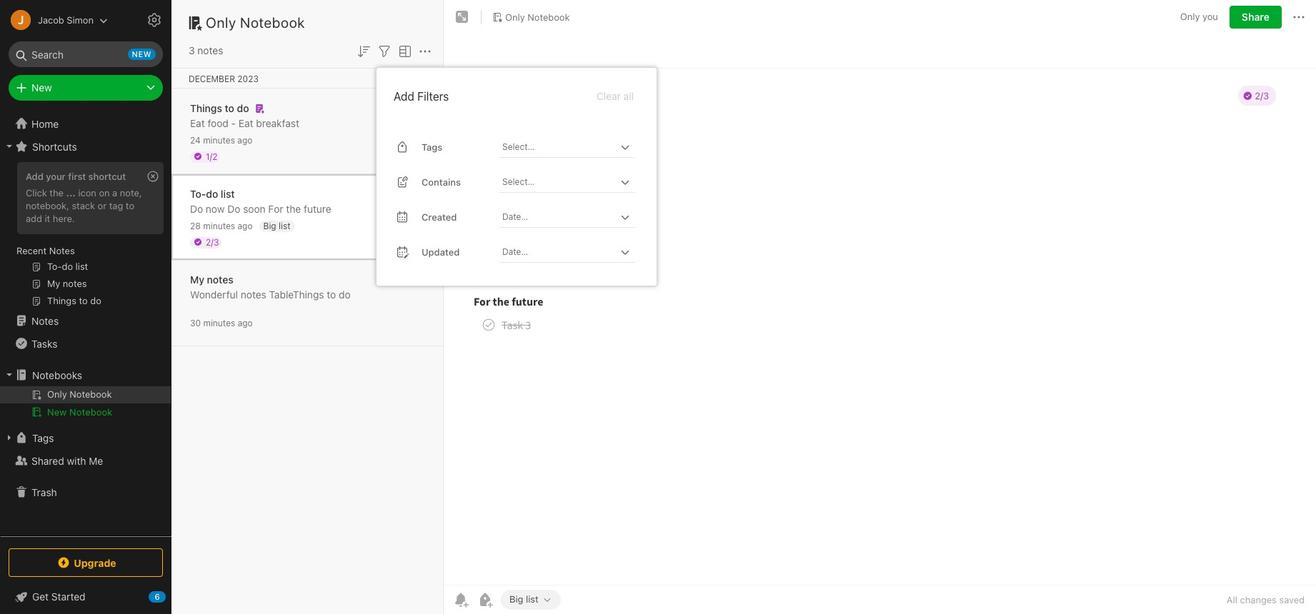 Task type: vqa. For each thing, say whether or not it's contained in the screenshot.
topmost More actions icon
yes



Task type: locate. For each thing, give the bounding box(es) containing it.
or
[[98, 200, 107, 211]]

minutes down now at top
[[203, 220, 235, 231]]

add a reminder image
[[452, 592, 470, 609]]

0 vertical spatial notes
[[198, 44, 223, 56]]

add up the click
[[26, 171, 43, 182]]

 input text field down tags field
[[501, 172, 617, 192]]

0 vertical spatial the
[[50, 187, 64, 199]]

Big list Tag actions field
[[539, 595, 552, 605]]

recent notes
[[16, 245, 75, 257]]

1 horizontal spatial big
[[510, 594, 523, 605]]

add tag image
[[477, 592, 494, 609]]

2 horizontal spatial notebook
[[528, 11, 570, 23]]

ago
[[238, 135, 253, 145], [238, 220, 253, 231], [238, 318, 253, 328]]

1 vertical spatial add
[[26, 171, 43, 182]]

1 horizontal spatial add
[[394, 90, 415, 103]]

notes up tasks
[[31, 315, 59, 327]]

1 horizontal spatial list
[[279, 220, 291, 231]]

big list right add tag icon
[[510, 594, 539, 605]]

Tags field
[[500, 137, 635, 158]]

2 vertical spatial notes
[[241, 288, 266, 301]]

1 horizontal spatial the
[[286, 203, 301, 215]]

new for new
[[31, 81, 52, 94]]

 input text field for tags
[[501, 137, 617, 157]]

 input text field inside tags field
[[501, 137, 617, 157]]

 input text field inside contains field
[[501, 172, 617, 192]]

minutes down food in the top of the page
[[203, 135, 235, 145]]

1 date… from the top
[[502, 211, 528, 222]]

tags up shared
[[32, 432, 54, 444]]

list inside to-do list do now do soon for the future
[[221, 188, 235, 200]]

1 horizontal spatial do
[[227, 203, 240, 215]]

0 horizontal spatial only notebook
[[206, 14, 305, 31]]

eat up 24
[[190, 117, 205, 129]]

0 vertical spatial date…
[[502, 211, 528, 222]]

soon
[[243, 203, 266, 215]]

0 vertical spatial minutes
[[203, 135, 235, 145]]

only notebook
[[505, 11, 570, 23], [206, 14, 305, 31]]

notes
[[198, 44, 223, 56], [207, 273, 233, 286], [241, 288, 266, 301]]

contains
[[422, 176, 461, 188]]

notebook
[[528, 11, 570, 23], [240, 14, 305, 31], [69, 407, 113, 418]]

new search field
[[19, 41, 156, 67]]

date… down date… field
[[502, 246, 528, 257]]

created
[[422, 211, 457, 223]]

1 vertical spatial notes
[[207, 273, 233, 286]]

date… inside  date picker field
[[502, 246, 528, 257]]

ago for 28 minutes ago
[[238, 220, 253, 231]]

 input text field for contains
[[501, 172, 617, 192]]

2 horizontal spatial only
[[1181, 11, 1200, 22]]

0 horizontal spatial add
[[26, 171, 43, 182]]

1 vertical spatial big
[[510, 594, 523, 605]]

note list element
[[172, 0, 444, 615]]

2 horizontal spatial to
[[327, 288, 336, 301]]

1 horizontal spatial only
[[505, 11, 525, 23]]

1  input text field from the top
[[501, 137, 617, 157]]

more actions image
[[1291, 9, 1308, 26], [417, 43, 434, 60]]

filters
[[418, 90, 449, 103]]

24 minutes ago
[[190, 135, 253, 145]]

more actions image right the share button
[[1291, 9, 1308, 26]]

list up now at top
[[221, 188, 235, 200]]

big list button
[[501, 590, 561, 610]]

do right tablethings at left top
[[339, 288, 351, 301]]

cell
[[0, 387, 171, 404]]

Add filters field
[[376, 41, 393, 60]]

notebook,
[[26, 200, 69, 211]]

add left the filters
[[394, 90, 415, 103]]

1 horizontal spatial more actions field
[[1291, 6, 1308, 29]]

 input text field up contains field
[[501, 137, 617, 157]]

trash link
[[0, 481, 171, 504]]

expand tags image
[[4, 432, 15, 444]]

list down for
[[279, 220, 291, 231]]

1 vertical spatial to
[[126, 200, 134, 211]]

2  input text field from the top
[[501, 172, 617, 192]]

new notebook button
[[0, 404, 171, 421]]

get
[[32, 591, 49, 603]]

do up eat food - eat breakfast
[[237, 102, 249, 114]]

Sort options field
[[355, 41, 372, 60]]

1 vertical spatial list
[[279, 220, 291, 231]]

0 horizontal spatial big list
[[263, 220, 291, 231]]

0 horizontal spatial eat
[[190, 117, 205, 129]]

notebook inside note window element
[[528, 11, 570, 23]]

28
[[190, 220, 201, 231]]

0 horizontal spatial tags
[[32, 432, 54, 444]]

0 horizontal spatial only
[[206, 14, 236, 31]]

0 horizontal spatial list
[[221, 188, 235, 200]]

28 minutes ago
[[190, 220, 253, 231]]

2 vertical spatial list
[[526, 594, 539, 605]]

1 horizontal spatial more actions image
[[1291, 9, 1308, 26]]

2 horizontal spatial list
[[526, 594, 539, 605]]

add
[[26, 213, 42, 224]]

minutes
[[203, 135, 235, 145], [203, 220, 235, 231], [203, 318, 235, 328]]

the right for
[[286, 203, 301, 215]]

expand note image
[[454, 9, 471, 26]]

breakfast
[[256, 117, 299, 129]]

only right expand note image
[[505, 11, 525, 23]]

6
[[155, 593, 160, 602]]

3 ago from the top
[[238, 318, 253, 328]]

add
[[394, 90, 415, 103], [26, 171, 43, 182]]

0 vertical spatial  input text field
[[501, 137, 617, 157]]

only up 3 notes
[[206, 14, 236, 31]]

notes right recent
[[49, 245, 75, 257]]

to
[[225, 102, 234, 114], [126, 200, 134, 211], [327, 288, 336, 301]]

to-
[[190, 188, 206, 200]]

tags up contains at the top left
[[422, 141, 443, 153]]

2 date… from the top
[[502, 246, 528, 257]]

1 vertical spatial date…
[[502, 246, 528, 257]]

date… inside field
[[502, 211, 528, 222]]

do
[[190, 203, 203, 215], [227, 203, 240, 215]]

1 horizontal spatial only notebook
[[505, 11, 570, 23]]

notebooks link
[[0, 364, 171, 387]]

0 vertical spatial do
[[237, 102, 249, 114]]

0 vertical spatial ago
[[238, 135, 253, 145]]

1 vertical spatial do
[[206, 188, 218, 200]]

add your first shortcut
[[26, 171, 126, 182]]

click to collapse image
[[166, 588, 177, 605]]

0 vertical spatial list
[[221, 188, 235, 200]]

1 eat from the left
[[190, 117, 205, 129]]

2 vertical spatial minutes
[[203, 318, 235, 328]]

1 vertical spatial more actions image
[[417, 43, 434, 60]]

icon on a note, notebook, stack or tag to add it here.
[[26, 187, 142, 224]]

december 2023
[[189, 74, 259, 84]]

now
[[206, 203, 225, 215]]

0 horizontal spatial do
[[206, 188, 218, 200]]

Search text field
[[19, 41, 153, 67]]

the inside to-do list do now do soon for the future
[[286, 203, 301, 215]]

list
[[221, 188, 235, 200], [279, 220, 291, 231], [526, 594, 539, 605]]

list right add tag icon
[[526, 594, 539, 605]]

add inside group
[[26, 171, 43, 182]]

View options field
[[393, 41, 414, 60]]

1 vertical spatial notes
[[31, 315, 59, 327]]

0 vertical spatial big list
[[263, 220, 291, 231]]

new up home
[[31, 81, 52, 94]]

0 vertical spatial new
[[31, 81, 52, 94]]

new inside button
[[47, 407, 67, 418]]

new down notebooks
[[47, 407, 67, 418]]

new
[[31, 81, 52, 94], [47, 407, 67, 418]]

to up the -
[[225, 102, 234, 114]]

minutes for 30
[[203, 318, 235, 328]]

ago down "soon" at left top
[[238, 220, 253, 231]]

 input text field
[[501, 137, 617, 157], [501, 172, 617, 192]]

the
[[50, 187, 64, 199], [286, 203, 301, 215]]

only left you
[[1181, 11, 1200, 22]]

notes for 3
[[198, 44, 223, 56]]

notes for wonderful
[[241, 288, 266, 301]]

1 vertical spatial big list
[[510, 594, 539, 605]]

big left big list tag actions field
[[510, 594, 523, 605]]

things to do
[[190, 102, 249, 114]]

do up now at top
[[206, 188, 218, 200]]

0 vertical spatial more actions image
[[1291, 9, 1308, 26]]

1 minutes from the top
[[203, 135, 235, 145]]

tags
[[422, 141, 443, 153], [32, 432, 54, 444]]

1 vertical spatial the
[[286, 203, 301, 215]]

notes right the "3"
[[198, 44, 223, 56]]

0 horizontal spatial notebook
[[69, 407, 113, 418]]

0 vertical spatial add
[[394, 90, 415, 103]]

share button
[[1230, 6, 1282, 29]]

1 vertical spatial minutes
[[203, 220, 235, 231]]

new notebook
[[47, 407, 113, 418]]

ago down eat food - eat breakfast
[[238, 135, 253, 145]]

tags inside 'tags' button
[[32, 432, 54, 444]]

first
[[68, 171, 86, 182]]

1 vertical spatial new
[[47, 407, 67, 418]]

note,
[[120, 187, 142, 199]]

30 minutes ago
[[190, 318, 253, 328]]

new for new notebook
[[47, 407, 67, 418]]

2023
[[238, 74, 259, 84]]

0 vertical spatial tags
[[422, 141, 443, 153]]

ago down wonderful notes tablethings to do
[[238, 318, 253, 328]]

3 minutes from the top
[[203, 318, 235, 328]]

notes up wonderful
[[207, 273, 233, 286]]

2 do from the left
[[227, 203, 240, 215]]

group
[[0, 158, 171, 315]]

2 vertical spatial to
[[327, 288, 336, 301]]

 Date picker field
[[500, 207, 648, 228]]

more actions image right view options field at the top
[[417, 43, 434, 60]]

tree
[[0, 112, 172, 536]]

notes right wonderful
[[241, 288, 266, 301]]

big
[[263, 220, 276, 231], [510, 594, 523, 605]]

...
[[66, 187, 76, 199]]

1 horizontal spatial eat
[[239, 117, 253, 129]]

note window element
[[444, 0, 1317, 615]]

0 horizontal spatial to
[[126, 200, 134, 211]]

my
[[190, 273, 204, 286]]

1 vertical spatial  input text field
[[501, 172, 617, 192]]

date… down contains field
[[502, 211, 528, 222]]

all changes saved
[[1227, 595, 1305, 606]]

1 vertical spatial tags
[[32, 432, 54, 444]]

2 minutes from the top
[[203, 220, 235, 231]]

minutes right 30
[[203, 318, 235, 328]]

stack
[[72, 200, 95, 211]]

big inside note list element
[[263, 220, 276, 231]]

your
[[46, 171, 66, 182]]

1 vertical spatial more actions field
[[417, 41, 434, 60]]

Note Editor text field
[[444, 69, 1317, 585]]

0 horizontal spatial big
[[263, 220, 276, 231]]

more actions field right view options field at the top
[[417, 41, 434, 60]]

eat right the -
[[239, 117, 253, 129]]

date…
[[502, 211, 528, 222], [502, 246, 528, 257]]

1 horizontal spatial big list
[[510, 594, 539, 605]]

2 vertical spatial ago
[[238, 318, 253, 328]]

new button
[[9, 75, 163, 101]]

add for add filters
[[394, 90, 415, 103]]

1 ago from the top
[[238, 135, 253, 145]]

1 horizontal spatial notebook
[[240, 14, 305, 31]]

only notebook inside only notebook button
[[505, 11, 570, 23]]

0 vertical spatial big
[[263, 220, 276, 231]]

notebook inside group
[[69, 407, 113, 418]]

2 horizontal spatial do
[[339, 288, 351, 301]]

notes
[[49, 245, 75, 257], [31, 315, 59, 327]]

more actions field right the share button
[[1291, 6, 1308, 29]]

big list down for
[[263, 220, 291, 231]]

big list
[[263, 220, 291, 231], [510, 594, 539, 605]]

click
[[26, 187, 47, 199]]

0 horizontal spatial the
[[50, 187, 64, 199]]

1/2
[[206, 151, 218, 162]]

2 ago from the top
[[238, 220, 253, 231]]

1 horizontal spatial tags
[[422, 141, 443, 153]]

get started
[[32, 591, 85, 603]]

do down to-
[[190, 203, 203, 215]]

0 horizontal spatial do
[[190, 203, 203, 215]]

all
[[624, 90, 634, 102]]

1 horizontal spatial to
[[225, 102, 234, 114]]

do
[[237, 102, 249, 114], [206, 188, 218, 200], [339, 288, 351, 301]]

More actions field
[[1291, 6, 1308, 29], [417, 41, 434, 60]]

new inside popup button
[[31, 81, 52, 94]]

to down "note,"
[[126, 200, 134, 211]]

the left "..."
[[50, 187, 64, 199]]

changes
[[1240, 595, 1277, 606]]

0 horizontal spatial more actions image
[[417, 43, 434, 60]]

big down for
[[263, 220, 276, 231]]

to right tablethings at left top
[[327, 288, 336, 301]]

started
[[51, 591, 85, 603]]

eat food - eat breakfast
[[190, 117, 299, 129]]

do right now at top
[[227, 203, 240, 215]]

1 vertical spatial ago
[[238, 220, 253, 231]]



Task type: describe. For each thing, give the bounding box(es) containing it.
big list inside note list element
[[263, 220, 291, 231]]

notebook inside note list element
[[240, 14, 305, 31]]

notes link
[[0, 309, 171, 332]]

only you
[[1181, 11, 1219, 22]]

wonderful notes tablethings to do
[[190, 288, 351, 301]]

notebooks
[[32, 369, 82, 381]]

shared with me link
[[0, 450, 171, 472]]

shared
[[31, 455, 64, 467]]

add filters image
[[376, 43, 393, 60]]

3 notes
[[189, 44, 223, 56]]

to inside icon on a note, notebook, stack or tag to add it here.
[[126, 200, 134, 211]]

you
[[1203, 11, 1219, 22]]

jacob
[[38, 14, 64, 25]]

clear
[[597, 90, 621, 102]]

new notebook group
[[0, 387, 171, 427]]

list inside button
[[526, 594, 539, 605]]

0 vertical spatial to
[[225, 102, 234, 114]]

new
[[132, 49, 152, 59]]

here.
[[53, 213, 75, 224]]

all
[[1227, 595, 1238, 606]]

clear all
[[597, 90, 634, 102]]

do inside to-do list do now do soon for the future
[[206, 188, 218, 200]]

24
[[190, 135, 201, 145]]

click the ...
[[26, 187, 76, 199]]

future
[[304, 203, 331, 215]]

to-do list do now do soon for the future
[[190, 188, 331, 215]]

minutes for 24
[[203, 135, 235, 145]]

notes for my
[[207, 273, 233, 286]]

30
[[190, 318, 201, 328]]

3
[[189, 44, 195, 56]]

add filters
[[394, 90, 449, 103]]

on
[[99, 187, 110, 199]]

tasks
[[31, 338, 57, 350]]

2 vertical spatial do
[[339, 288, 351, 301]]

a
[[112, 187, 117, 199]]

tags button
[[0, 427, 171, 450]]

trash
[[31, 486, 57, 499]]

home link
[[0, 112, 172, 135]]

me
[[89, 455, 103, 467]]

only inside button
[[505, 11, 525, 23]]

date… for updated
[[502, 246, 528, 257]]

2/3
[[206, 237, 219, 248]]

shared with me
[[31, 455, 103, 467]]

icon
[[78, 187, 96, 199]]

0 vertical spatial notes
[[49, 245, 75, 257]]

Contains field
[[500, 172, 635, 193]]

shortcuts button
[[0, 135, 171, 158]]

add for add your first shortcut
[[26, 171, 43, 182]]

more actions image for leftmost more actions field
[[417, 43, 434, 60]]

with
[[67, 455, 86, 467]]

clear all button
[[595, 88, 635, 105]]

-
[[231, 117, 236, 129]]

shortcuts
[[32, 140, 77, 153]]

big inside button
[[510, 594, 523, 605]]

saved
[[1280, 595, 1305, 606]]

minutes for 28
[[203, 220, 235, 231]]

things
[[190, 102, 222, 114]]

share
[[1242, 11, 1270, 23]]

ago for 30 minutes ago
[[238, 318, 253, 328]]

it
[[45, 213, 50, 224]]

upgrade
[[74, 557, 116, 569]]

date… for created
[[502, 211, 528, 222]]

big list inside button
[[510, 594, 539, 605]]

wonderful
[[190, 288, 238, 301]]

0 horizontal spatial more actions field
[[417, 41, 434, 60]]

1 do from the left
[[190, 203, 203, 215]]

notebook for new notebook button
[[69, 407, 113, 418]]

updated
[[422, 246, 460, 258]]

simon
[[67, 14, 94, 25]]

december
[[189, 74, 235, 84]]

only notebook inside note list element
[[206, 14, 305, 31]]

food
[[208, 117, 229, 129]]

tag
[[109, 200, 123, 211]]

tree containing home
[[0, 112, 172, 536]]

for
[[268, 203, 283, 215]]

tablethings
[[269, 288, 324, 301]]

group containing add your first shortcut
[[0, 158, 171, 315]]

jacob simon
[[38, 14, 94, 25]]

1 horizontal spatial do
[[237, 102, 249, 114]]

shortcut
[[88, 171, 126, 182]]

 Date picker field
[[500, 242, 648, 263]]

my notes
[[190, 273, 233, 286]]

more actions image for topmost more actions field
[[1291, 9, 1308, 26]]

home
[[31, 118, 59, 130]]

2 eat from the left
[[239, 117, 253, 129]]

settings image
[[146, 11, 163, 29]]

Help and Learning task checklist field
[[0, 586, 172, 609]]

tasks button
[[0, 332, 171, 355]]

notebook for only notebook button
[[528, 11, 570, 23]]

ago for 24 minutes ago
[[238, 135, 253, 145]]

expand notebooks image
[[4, 370, 15, 381]]

only inside note list element
[[206, 14, 236, 31]]

upgrade button
[[9, 549, 163, 577]]

only notebook button
[[487, 7, 575, 27]]

0 vertical spatial more actions field
[[1291, 6, 1308, 29]]

recent
[[16, 245, 47, 257]]

Account field
[[0, 6, 108, 34]]



